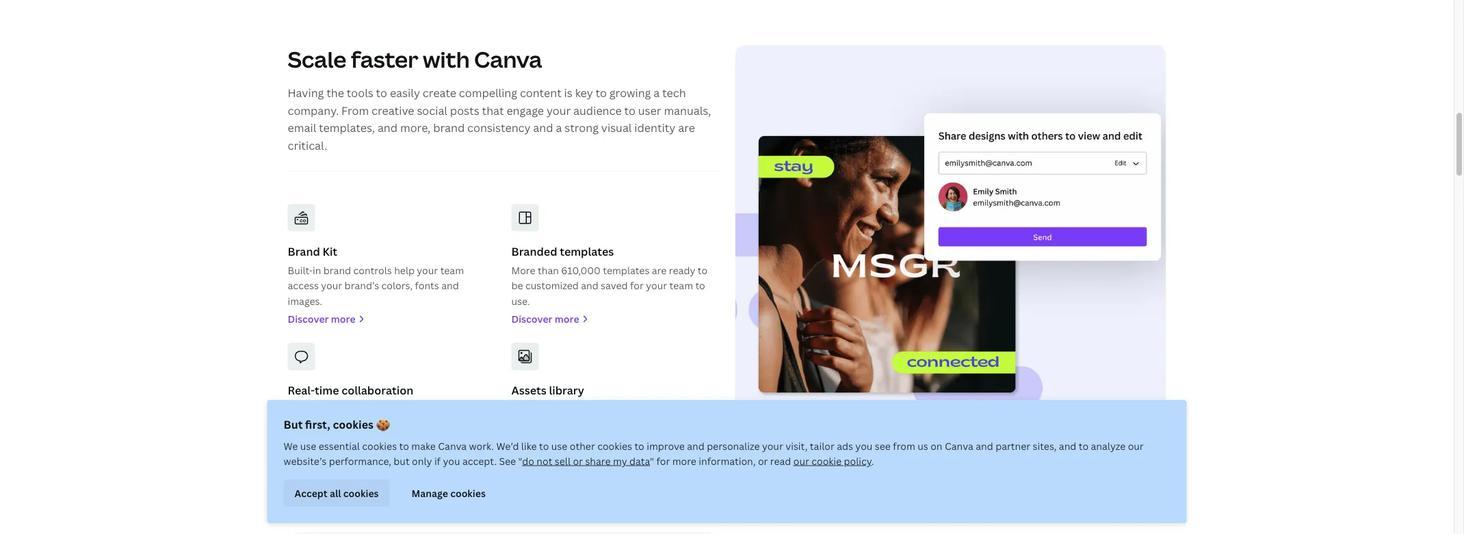 Task type: locate. For each thing, give the bounding box(es) containing it.
1 vertical spatial team
[[670, 280, 693, 293]]

your
[[547, 103, 571, 118], [417, 264, 438, 277], [321, 280, 342, 293], [646, 280, 668, 293], [763, 440, 784, 453]]

with down icons,
[[599, 419, 619, 432]]

1 vertical spatial are
[[652, 264, 667, 277]]

for inside branded templates more than 610,000 templates are ready to be customized and saved for your team to use.
[[630, 280, 644, 293]]

your right saved
[[646, 280, 668, 293]]

built-
[[288, 264, 313, 277]]

website's
[[284, 455, 327, 468]]

brand
[[433, 121, 465, 136], [324, 264, 351, 277]]

edit,
[[338, 403, 359, 416]]

assets
[[512, 383, 547, 398]]

visit,
[[786, 440, 808, 453]]

more down library,
[[555, 452, 580, 465]]

discover down be
[[512, 313, 553, 326]]

for
[[630, 280, 644, 293], [607, 434, 621, 447], [657, 455, 670, 468]]

1 vertical spatial you
[[443, 455, 460, 468]]

with up create
[[423, 44, 470, 74]]

our
[[1129, 440, 1144, 453], [794, 455, 810, 468]]

1 or from the left
[[573, 455, 583, 468]]

0 horizontal spatial our
[[794, 455, 810, 468]]

0 horizontal spatial you
[[443, 455, 460, 468]]

templates up 610,000
[[560, 244, 614, 259]]

data
[[630, 455, 650, 468]]

more
[[512, 264, 536, 277]]

create,
[[304, 403, 336, 416]]

610,000
[[562, 264, 601, 277]]

cookie
[[812, 455, 842, 468]]

use up website's
[[300, 440, 317, 453]]

for right saved
[[630, 280, 644, 293]]

all down available
[[573, 434, 584, 447]]

you
[[856, 440, 873, 453], [443, 455, 460, 468]]

and right fonts
[[442, 280, 459, 293]]

accept.
[[463, 455, 497, 468]]

or left the read
[[758, 455, 768, 468]]

are up library,
[[538, 419, 553, 432]]

on
[[931, 440, 943, 453]]

with inside the millions of photos, icons, audio clips, and more are available with canva's premium asset library, all free for commercial use.
[[599, 419, 619, 432]]

team down the ready
[[670, 280, 693, 293]]

templates,
[[319, 121, 375, 136]]

0 vertical spatial our
[[1129, 440, 1144, 453]]

co-create, edit, and see changes in real-time.
[[288, 403, 495, 416]]

more down customized
[[555, 313, 580, 326]]

discover down asset
[[512, 452, 553, 465]]

0 vertical spatial in
[[313, 264, 321, 277]]

0 horizontal spatial with
[[423, 44, 470, 74]]

"
[[519, 455, 522, 468], [650, 455, 654, 468]]

canva
[[474, 44, 542, 74], [438, 440, 467, 453], [945, 440, 974, 453]]

use. down be
[[512, 295, 530, 308]]

2 vertical spatial are
[[538, 419, 553, 432]]

we'd
[[497, 440, 519, 453]]

1 horizontal spatial see
[[875, 440, 891, 453]]

1 horizontal spatial you
[[856, 440, 873, 453]]

your inside branded templates more than 610,000 templates are ready to be customized and saved for your team to use.
[[646, 280, 668, 293]]

in
[[313, 264, 321, 277], [440, 403, 448, 416]]

your up the read
[[763, 440, 784, 453]]

our inside we use essential cookies to make canva work. we'd like to use other cookies to improve and personalize your visit, tailor ads you see from us on canva and partner sites, and to analyze our website's performance, but only if you accept. see "
[[1129, 440, 1144, 453]]

1 vertical spatial for
[[607, 434, 621, 447]]

more for discover more 'link' under saved
[[555, 313, 580, 326]]

canva right on
[[945, 440, 974, 453]]

do not sell or share my data " for more information, or read our cookie policy .
[[522, 455, 874, 468]]

1 horizontal spatial use.
[[680, 434, 698, 447]]

" down improve
[[650, 455, 654, 468]]

0 vertical spatial with
[[423, 44, 470, 74]]

information,
[[699, 455, 756, 468]]

0 vertical spatial a
[[654, 86, 660, 101]]

2 horizontal spatial canva
[[945, 440, 974, 453]]

you up policy
[[856, 440, 873, 453]]

0 horizontal spatial see
[[381, 403, 397, 416]]

available
[[555, 419, 596, 432]]

1 horizontal spatial use
[[552, 440, 568, 453]]

are left the ready
[[652, 264, 667, 277]]

for right 'free'
[[607, 434, 621, 447]]

0 horizontal spatial team
[[441, 264, 464, 277]]

1 vertical spatial all
[[330, 487, 341, 500]]

real-
[[288, 383, 315, 398]]

first,
[[305, 418, 330, 432]]

1 horizontal spatial all
[[573, 434, 584, 447]]

1 vertical spatial use.
[[680, 434, 698, 447]]

1 horizontal spatial "
[[650, 455, 654, 468]]

performance,
[[329, 455, 391, 468]]

use. inside branded templates more than 610,000 templates are ready to be customized and saved for your team to use.
[[512, 295, 530, 308]]

use up sell
[[552, 440, 568, 453]]

policy
[[844, 455, 872, 468]]

1 horizontal spatial are
[[652, 264, 667, 277]]

or right sell
[[573, 455, 583, 468]]

ads
[[837, 440, 854, 453]]

partner
[[996, 440, 1031, 453]]

1 vertical spatial with
[[599, 419, 619, 432]]

growing
[[610, 86, 651, 101]]

discover more for discover more 'link' underneath 'free'
[[512, 452, 580, 465]]

cookies down edit,
[[333, 418, 374, 432]]

audio
[[628, 403, 654, 416]]

work.
[[469, 440, 494, 453]]

brand down posts
[[433, 121, 465, 136]]

2 horizontal spatial are
[[679, 121, 695, 136]]

2 or from the left
[[758, 455, 768, 468]]

photos,
[[562, 403, 597, 416]]

improve
[[647, 440, 685, 453]]

kit
[[323, 244, 338, 259]]

for down improve
[[657, 455, 670, 468]]

1 " from the left
[[519, 455, 522, 468]]

are down manuals,
[[679, 121, 695, 136]]

and left partner
[[976, 440, 994, 453]]

company.
[[288, 103, 339, 118]]

0 vertical spatial brand
[[433, 121, 465, 136]]

controls
[[354, 264, 392, 277]]

are inside "having the tools to easily create compelling content is key to growing a tech company. from creative social posts that engage your audience to user manuals, email templates, and more, brand consistency and a strong visual identity are critical."
[[679, 121, 695, 136]]

a left tech
[[654, 86, 660, 101]]

co-
[[288, 403, 304, 416]]

0 horizontal spatial use
[[300, 440, 317, 453]]

canva up "if"
[[438, 440, 467, 453]]

user
[[639, 103, 662, 118]]

cookies inside button
[[451, 487, 486, 500]]

discover more down library,
[[512, 452, 580, 465]]

use.
[[512, 295, 530, 308], [680, 434, 698, 447]]

" right 'see'
[[519, 455, 522, 468]]

faster
[[351, 44, 419, 74]]

1 horizontal spatial team
[[670, 280, 693, 293]]

your right 'access' on the bottom left of the page
[[321, 280, 342, 293]]

team right the help on the left of the page
[[441, 264, 464, 277]]

your inside we use essential cookies to make canva work. we'd like to use other cookies to improve and personalize your visit, tailor ads you see from us on canva and partner sites, and to analyze our website's performance, but only if you accept. see "
[[763, 440, 784, 453]]

branded templates more than 610,000 templates are ready to be customized and saved for your team to use.
[[512, 244, 708, 308]]

and
[[378, 121, 398, 136], [534, 121, 553, 136], [442, 280, 459, 293], [581, 280, 599, 293], [362, 403, 379, 416], [683, 403, 700, 416], [687, 440, 705, 453], [976, 440, 994, 453], [1060, 440, 1077, 453]]

1 horizontal spatial brand
[[433, 121, 465, 136]]

in left real-
[[440, 403, 448, 416]]

all
[[573, 434, 584, 447], [330, 487, 341, 500]]

0 horizontal spatial are
[[538, 419, 553, 432]]

" inside we use essential cookies to make canva work. we'd like to use other cookies to improve and personalize your visit, tailor ads you see from us on canva and partner sites, and to analyze our website's performance, but only if you accept. see "
[[519, 455, 522, 468]]

audience
[[574, 103, 622, 118]]

library,
[[538, 434, 571, 447]]

are inside the millions of photos, icons, audio clips, and more are available with canva's premium asset library, all free for commercial use.
[[538, 419, 553, 432]]

tailor
[[810, 440, 835, 453]]

templates up saved
[[603, 264, 650, 277]]

1 horizontal spatial our
[[1129, 440, 1144, 453]]

0 horizontal spatial "
[[519, 455, 522, 468]]

1 vertical spatial our
[[794, 455, 810, 468]]

and right the sites,
[[1060, 440, 1077, 453]]

other
[[570, 440, 595, 453]]

more down brand's
[[331, 313, 356, 326]]

the
[[327, 86, 344, 101]]

discover down images.
[[288, 313, 329, 326]]

and up premium
[[683, 403, 700, 416]]

0 horizontal spatial all
[[330, 487, 341, 500]]

personalize
[[707, 440, 760, 453]]

read
[[771, 455, 792, 468]]

more up asset
[[512, 419, 536, 432]]

0 horizontal spatial for
[[607, 434, 621, 447]]

see up 🍪 at the bottom of page
[[381, 403, 397, 416]]

assets library
[[512, 383, 585, 398]]

1 vertical spatial brand
[[324, 264, 351, 277]]

all right accept
[[330, 487, 341, 500]]

you right "if"
[[443, 455, 460, 468]]

canva up compelling
[[474, 44, 542, 74]]

0 vertical spatial are
[[679, 121, 695, 136]]

0 vertical spatial all
[[573, 434, 584, 447]]

a
[[654, 86, 660, 101], [556, 121, 562, 136]]

and down 610,000
[[581, 280, 599, 293]]

1 horizontal spatial a
[[654, 86, 660, 101]]

cookies down the performance,
[[344, 487, 379, 500]]

your down is
[[547, 103, 571, 118]]

0 horizontal spatial or
[[573, 455, 583, 468]]

engage
[[507, 103, 544, 118]]

1 horizontal spatial or
[[758, 455, 768, 468]]

0 horizontal spatial use.
[[512, 295, 530, 308]]

1 horizontal spatial for
[[630, 280, 644, 293]]

discover more down customized
[[512, 313, 580, 326]]

brand down kit
[[324, 264, 351, 277]]

2 " from the left
[[650, 455, 654, 468]]

1 vertical spatial in
[[440, 403, 448, 416]]

use. down premium
[[680, 434, 698, 447]]

discover more link down saved
[[512, 312, 719, 327]]

0 horizontal spatial in
[[313, 264, 321, 277]]

1 use from the left
[[300, 440, 317, 453]]

1 horizontal spatial with
[[599, 419, 619, 432]]

0 vertical spatial for
[[630, 280, 644, 293]]

in up 'access' on the bottom left of the page
[[313, 264, 321, 277]]

1 vertical spatial see
[[875, 440, 891, 453]]

discover more down images.
[[288, 313, 356, 326]]

from
[[894, 440, 916, 453]]

only
[[412, 455, 432, 468]]

2 vertical spatial for
[[657, 455, 670, 468]]

having the tools to easily create compelling content is key to growing a tech company. from creative social posts that engage your audience to user manuals, email templates, and more, brand consistency and a strong visual identity are critical.
[[288, 86, 711, 153]]

2 use from the left
[[552, 440, 568, 453]]

tech
[[663, 86, 686, 101]]

2 horizontal spatial for
[[657, 455, 670, 468]]

accept
[[295, 487, 328, 500]]

a left strong
[[556, 121, 562, 136]]

team inside brand kit built-in brand controls help your team access your brand's colors, fonts and images.
[[441, 264, 464, 277]]

0 vertical spatial use.
[[512, 295, 530, 308]]

branded
[[512, 244, 558, 259]]

our down 'visit,' in the right of the page
[[794, 455, 810, 468]]

millions
[[512, 403, 548, 416]]

0 horizontal spatial brand
[[324, 264, 351, 277]]

see
[[381, 403, 397, 416], [875, 440, 891, 453]]

see left from
[[875, 440, 891, 453]]

our right analyze
[[1129, 440, 1144, 453]]

than
[[538, 264, 559, 277]]

0 vertical spatial team
[[441, 264, 464, 277]]

1 vertical spatial a
[[556, 121, 562, 136]]

cookies down accept.
[[451, 487, 486, 500]]

all inside button
[[330, 487, 341, 500]]



Task type: vqa. For each thing, say whether or not it's contained in the screenshot.
the Brand Kit Built-in brand controls help your team access your brand's colors, fonts and images.
yes



Task type: describe. For each thing, give the bounding box(es) containing it.
asset
[[512, 434, 536, 447]]

are inside branded templates more than 610,000 templates are ready to be customized and saved for your team to use.
[[652, 264, 667, 277]]

if
[[435, 455, 441, 468]]

more,
[[400, 121, 431, 136]]

discover more for discover more 'link' under saved
[[512, 313, 580, 326]]

sell
[[555, 455, 571, 468]]

access
[[288, 280, 319, 293]]

saved
[[601, 280, 628, 293]]

strong
[[565, 121, 599, 136]]

but
[[394, 455, 410, 468]]

accept all cookies button
[[284, 480, 390, 507]]

brand inside brand kit built-in brand controls help your team access your brand's colors, fonts and images.
[[324, 264, 351, 277]]

more down improve
[[673, 455, 697, 468]]

cookies down 🍪 at the bottom of page
[[362, 440, 397, 453]]

for inside the millions of photos, icons, audio clips, and more are available with canva's premium asset library, all free for commercial use.
[[607, 434, 621, 447]]

time
[[315, 383, 339, 398]]

do
[[522, 455, 535, 468]]

your inside "having the tools to easily create compelling content is key to growing a tech company. from creative social posts that engage your audience to user manuals, email templates, and more, brand consistency and a strong visual identity are critical."
[[547, 103, 571, 118]]

scale
[[288, 44, 347, 74]]

🍪
[[376, 418, 387, 432]]

is
[[564, 86, 573, 101]]

not
[[537, 455, 553, 468]]

millions of photos, icons, audio clips, and more are available with canva's premium asset library, all free for commercial use.
[[512, 403, 700, 447]]

fonts
[[415, 280, 439, 293]]

time.
[[472, 403, 495, 416]]

1 horizontal spatial in
[[440, 403, 448, 416]]

analyze
[[1092, 440, 1126, 453]]

discover for discover more 'link' under 'colors,'
[[288, 313, 329, 326]]

having
[[288, 86, 324, 101]]

and inside the millions of photos, icons, audio clips, and more are available with canva's premium asset library, all free for commercial use.
[[683, 403, 700, 416]]

and inside branded templates more than 610,000 templates are ready to be customized and saved for your team to use.
[[581, 280, 599, 293]]

brand
[[288, 244, 320, 259]]

easily
[[390, 86, 420, 101]]

discover more link down 'colors,'
[[288, 312, 495, 327]]

from
[[342, 103, 369, 118]]

clips,
[[657, 403, 681, 416]]

make
[[412, 440, 436, 453]]

compelling
[[459, 86, 518, 101]]

discover for discover more 'link' under saved
[[512, 313, 553, 326]]

free
[[586, 434, 605, 447]]

our cookie policy link
[[794, 455, 872, 468]]

use. inside the millions of photos, icons, audio clips, and more are available with canva's premium asset library, all free for commercial use.
[[680, 434, 698, 447]]

tools
[[347, 86, 374, 101]]

real-
[[451, 403, 472, 416]]

my
[[613, 455, 628, 468]]

your up fonts
[[417, 264, 438, 277]]

help
[[394, 264, 415, 277]]

manage
[[412, 487, 448, 500]]

cookies inside button
[[344, 487, 379, 500]]

manage cookies
[[412, 487, 486, 500]]

manuals,
[[664, 103, 711, 118]]

content
[[520, 86, 562, 101]]

0 horizontal spatial canva
[[438, 440, 467, 453]]

cookies up my
[[598, 440, 633, 453]]

be
[[512, 280, 523, 293]]

commercial
[[623, 434, 677, 447]]

0 vertical spatial see
[[381, 403, 397, 416]]

0 vertical spatial you
[[856, 440, 873, 453]]

manage cookies button
[[401, 480, 497, 507]]

and down engage
[[534, 121, 553, 136]]

discover for discover more 'link' underneath 'free'
[[512, 452, 553, 465]]

see
[[499, 455, 516, 468]]

social
[[417, 103, 448, 118]]

see inside we use essential cookies to make canva work. we'd like to use other cookies to improve and personalize your visit, tailor ads you see from us on canva and partner sites, and to analyze our website's performance, but only if you accept. see "
[[875, 440, 891, 453]]

and up do not sell or share my data " for more information, or read our cookie policy .
[[687, 440, 705, 453]]

share
[[586, 455, 611, 468]]

key
[[575, 86, 593, 101]]

like
[[522, 440, 537, 453]]

critical.
[[288, 138, 327, 153]]

visual
[[602, 121, 632, 136]]

discover more link down 'free'
[[512, 451, 719, 466]]

brand inside "having the tools to easily create compelling content is key to growing a tech company. from creative social posts that engage your audience to user manuals, email templates, and more, brand consistency and a strong visual identity are critical."
[[433, 121, 465, 136]]

real-time collaboration
[[288, 383, 414, 398]]

customized
[[526, 280, 579, 293]]

sites,
[[1033, 440, 1057, 453]]

we
[[284, 440, 298, 453]]

but first, cookies 🍪
[[284, 418, 387, 432]]

1 horizontal spatial canva
[[474, 44, 542, 74]]

email
[[288, 121, 316, 136]]

in inside brand kit built-in brand controls help your team access your brand's colors, fonts and images.
[[313, 264, 321, 277]]

more for discover more 'link' under 'colors,'
[[331, 313, 356, 326]]

all inside the millions of photos, icons, audio clips, and more are available with canva's premium asset library, all free for commercial use.
[[573, 434, 584, 447]]

1 vertical spatial templates
[[603, 264, 650, 277]]

ready
[[669, 264, 696, 277]]

0 horizontal spatial a
[[556, 121, 562, 136]]

canva's
[[621, 419, 656, 432]]

scale faster with canva
[[288, 44, 542, 74]]

brand kit built-in brand controls help your team access your brand's colors, fonts and images.
[[288, 244, 464, 308]]

and up 🍪 at the bottom of page
[[362, 403, 379, 416]]

and down creative
[[378, 121, 398, 136]]

do not sell or share my data link
[[522, 455, 650, 468]]

0 vertical spatial templates
[[560, 244, 614, 259]]

team inside branded templates more than 610,000 templates are ready to be customized and saved for your team to use.
[[670, 280, 693, 293]]

brand's
[[345, 280, 379, 293]]

.
[[872, 455, 874, 468]]

discover more for discover more 'link' under 'colors,'
[[288, 313, 356, 326]]

more for discover more 'link' underneath 'free'
[[555, 452, 580, 465]]

creative
[[372, 103, 415, 118]]

and inside brand kit built-in brand controls help your team access your brand's colors, fonts and images.
[[442, 280, 459, 293]]

more inside the millions of photos, icons, audio clips, and more are available with canva's premium asset library, all free for commercial use.
[[512, 419, 536, 432]]

we use essential cookies to make canva work. we'd like to use other cookies to improve and personalize your visit, tailor ads you see from us on canva and partner sites, and to analyze our website's performance, but only if you accept. see "
[[284, 440, 1144, 468]]

consistency
[[468, 121, 531, 136]]

example of sharing designs with tech team in canva image
[[736, 45, 1167, 466]]

of
[[550, 403, 560, 416]]

but
[[284, 418, 303, 432]]



